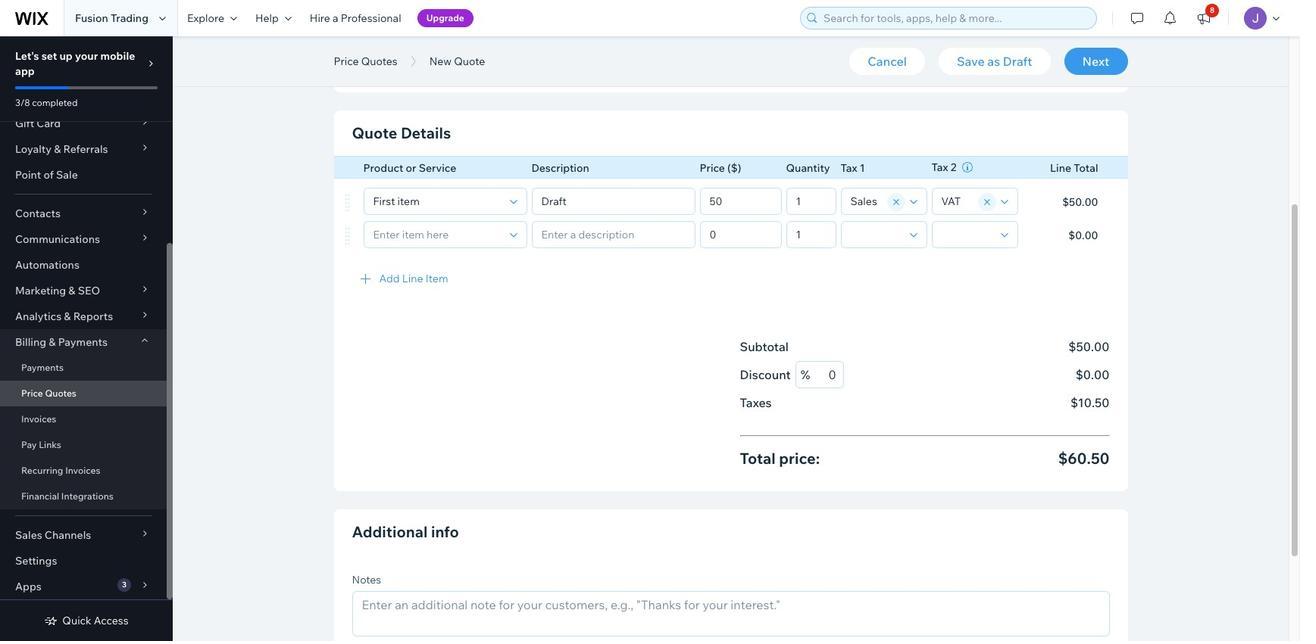 Task type: vqa. For each thing, say whether or not it's contained in the screenshot.
alert at the top
no



Task type: locate. For each thing, give the bounding box(es) containing it.
draft
[[1003, 54, 1032, 69]]

let's set up your mobile app
[[15, 49, 135, 78]]

1 horizontal spatial tax
[[932, 161, 948, 174]]

1 horizontal spatial price
[[334, 55, 359, 68]]

seo
[[78, 284, 100, 298]]

None text field
[[791, 188, 831, 214], [705, 222, 776, 247], [791, 222, 831, 247], [791, 188, 831, 214], [705, 222, 776, 247], [791, 222, 831, 247]]

payments link
[[0, 355, 167, 381]]

total
[[1074, 161, 1098, 175], [740, 449, 776, 468]]

1 vertical spatial quotes
[[45, 388, 76, 399]]

completed
[[32, 97, 78, 108]]

recurring invoices
[[21, 465, 100, 477]]

access
[[94, 614, 129, 628]]

0 vertical spatial enter a description field
[[537, 188, 690, 214]]

price for the price quotes button
[[334, 55, 359, 68]]

2 enter a description field from the top
[[537, 222, 690, 247]]

fusion
[[75, 11, 108, 25]]

& inside popup button
[[54, 142, 61, 156]]

None field
[[846, 188, 885, 214], [937, 188, 975, 214], [846, 222, 905, 247], [937, 222, 996, 247], [846, 188, 885, 214], [937, 188, 975, 214], [846, 222, 905, 247], [937, 222, 996, 247]]

or
[[406, 161, 416, 175]]

1 vertical spatial price
[[700, 161, 725, 175]]

quantity
[[786, 161, 830, 175]]

quotes for the price quotes button
[[361, 55, 397, 68]]

professional
[[341, 11, 401, 25]]

a
[[333, 11, 338, 25]]

financial
[[21, 491, 59, 502]]

Enter a description field
[[537, 188, 690, 214], [537, 222, 690, 247]]

payments
[[58, 336, 108, 349], [21, 362, 64, 374]]

invoices
[[21, 414, 56, 425], [65, 465, 100, 477]]

tax left '1'
[[841, 161, 857, 175]]

1 horizontal spatial quotes
[[361, 55, 397, 68]]

0 horizontal spatial invoices
[[21, 414, 56, 425]]

communications
[[15, 233, 100, 246]]

hire a professional link
[[301, 0, 410, 36]]

$60.50
[[1058, 449, 1110, 468]]

Enter item here field
[[369, 188, 505, 214], [369, 222, 505, 247]]

0 vertical spatial price
[[334, 55, 359, 68]]

price inside button
[[334, 55, 359, 68]]

($)
[[727, 161, 741, 175]]

sales
[[15, 529, 42, 542]]

line total
[[1050, 161, 1098, 175]]

integrations
[[61, 491, 114, 502]]

0 horizontal spatial quotes
[[45, 388, 76, 399]]

$0.00
[[1068, 228, 1098, 242], [1076, 367, 1110, 383]]

gift card button
[[0, 111, 167, 136]]

cancel
[[868, 54, 907, 69]]

subtotal
[[740, 339, 789, 355]]

notes
[[352, 573, 381, 587]]

payments down billing
[[21, 362, 64, 374]]

1 horizontal spatial price quotes
[[334, 55, 397, 68]]

links
[[39, 439, 61, 451]]

1 vertical spatial payments
[[21, 362, 64, 374]]

None number field
[[810, 362, 839, 388]]

tax 1
[[841, 161, 865, 175]]

1 vertical spatial price quotes
[[21, 388, 76, 399]]

$0.00 down line total
[[1068, 228, 1098, 242]]

price:
[[779, 449, 820, 468]]

0 horizontal spatial line
[[402, 272, 423, 285]]

1 vertical spatial $50.00
[[1069, 339, 1110, 355]]

enter item here field for $50.00
[[369, 188, 505, 214]]

tax left "2"
[[932, 161, 948, 174]]

mobile
[[100, 49, 135, 63]]

line inside button
[[402, 272, 423, 285]]

price inside sidebar "element"
[[21, 388, 43, 399]]

& for marketing
[[68, 284, 75, 298]]

1 enter a description field from the top
[[537, 188, 690, 214]]

date
[[385, 29, 408, 42]]

invoices down pay links link
[[65, 465, 100, 477]]

save as draft button
[[939, 48, 1050, 75]]

recurring
[[21, 465, 63, 477]]

enter item here field for $0.00
[[369, 222, 505, 247]]

payments inside "dropdown button"
[[58, 336, 108, 349]]

0 vertical spatial enter item here field
[[369, 188, 505, 214]]

payments down analytics & reports dropdown button
[[58, 336, 108, 349]]

1 horizontal spatial total
[[1074, 161, 1098, 175]]

financial integrations link
[[0, 484, 167, 510]]

enter item here field down service
[[369, 188, 505, 214]]

sale
[[56, 168, 78, 182]]

price quotes inside sidebar "element"
[[21, 388, 76, 399]]

upgrade button
[[417, 9, 473, 27]]

quote details
[[352, 123, 451, 142]]

contacts button
[[0, 201, 167, 227]]

None text field
[[705, 188, 776, 214]]

0 horizontal spatial price quotes
[[21, 388, 76, 399]]

invoices link
[[0, 407, 167, 433]]

1 vertical spatial line
[[402, 272, 423, 285]]

price down billing
[[21, 388, 43, 399]]

analytics & reports
[[15, 310, 113, 324]]

0 vertical spatial invoices
[[21, 414, 56, 425]]

$50.00
[[1062, 195, 1098, 209], [1069, 339, 1110, 355]]

quote
[[352, 123, 397, 142]]

0 horizontal spatial price
[[21, 388, 43, 399]]

2 vertical spatial price
[[21, 388, 43, 399]]

0 vertical spatial quotes
[[361, 55, 397, 68]]

& left reports
[[64, 310, 71, 324]]

quotes down expiry date at the top left of the page
[[361, 55, 397, 68]]

quotes
[[361, 55, 397, 68], [45, 388, 76, 399]]

quick access button
[[44, 614, 129, 628]]

& inside "dropdown button"
[[49, 336, 56, 349]]

price quotes down payments 'link'
[[21, 388, 76, 399]]

enter item here field up item
[[369, 222, 505, 247]]

$50.00 up '$10.50'
[[1069, 339, 1110, 355]]

loyalty
[[15, 142, 52, 156]]

recurring invoices link
[[0, 458, 167, 484]]

financial integrations
[[21, 491, 114, 502]]

1 enter item here field from the top
[[369, 188, 505, 214]]

add line item
[[379, 272, 448, 285]]

upgrade
[[426, 12, 464, 23]]

sidebar element
[[0, 0, 173, 642]]

discount
[[740, 367, 791, 383]]

$50.00 down line total
[[1062, 195, 1098, 209]]

enter a description field for $50.00
[[537, 188, 690, 214]]

& right billing
[[49, 336, 56, 349]]

set
[[41, 49, 57, 63]]

point of sale link
[[0, 162, 167, 188]]

& left seo
[[68, 284, 75, 298]]

$0.00 up '$10.50'
[[1076, 367, 1110, 383]]

& right loyalty
[[54, 142, 61, 156]]

& for analytics
[[64, 310, 71, 324]]

payment terms
[[546, 29, 623, 42]]

quotes inside the price quotes link
[[45, 388, 76, 399]]

8
[[1210, 5, 1215, 15]]

1 vertical spatial enter item here field
[[369, 222, 505, 247]]

fusion trading
[[75, 11, 149, 25]]

invoices up pay links
[[21, 414, 56, 425]]

price left "($)"
[[700, 161, 725, 175]]

tax
[[932, 161, 948, 174], [841, 161, 857, 175]]

0 vertical spatial payments
[[58, 336, 108, 349]]

analytics
[[15, 310, 62, 324]]

0 horizontal spatial tax
[[841, 161, 857, 175]]

&
[[54, 142, 61, 156], [68, 284, 75, 298], [64, 310, 71, 324], [49, 336, 56, 349]]

1 vertical spatial enter a description field
[[537, 222, 690, 247]]

1 horizontal spatial invoices
[[65, 465, 100, 477]]

info
[[431, 522, 459, 541]]

enter a description field for $0.00
[[537, 222, 690, 247]]

price down expiry
[[334, 55, 359, 68]]

0 vertical spatial total
[[1074, 161, 1098, 175]]

price quotes button
[[326, 50, 405, 73]]

quotes inside the price quotes button
[[361, 55, 397, 68]]

quotes down payments 'link'
[[45, 388, 76, 399]]

1 vertical spatial total
[[740, 449, 776, 468]]

price quotes down expiry
[[334, 55, 397, 68]]

1 horizontal spatial line
[[1050, 161, 1071, 175]]

0 vertical spatial $50.00
[[1062, 195, 1098, 209]]

price quotes inside button
[[334, 55, 397, 68]]

2 enter item here field from the top
[[369, 222, 505, 247]]

0 vertical spatial price quotes
[[334, 55, 397, 68]]



Task type: describe. For each thing, give the bounding box(es) containing it.
0 horizontal spatial total
[[740, 449, 776, 468]]

marketing & seo button
[[0, 278, 167, 304]]

save
[[957, 54, 985, 69]]

Notes text field
[[353, 592, 1109, 636]]

marketing
[[15, 284, 66, 298]]

cancel button
[[850, 48, 925, 75]]

3/8
[[15, 97, 30, 108]]

automations
[[15, 258, 79, 272]]

referrals
[[63, 142, 108, 156]]

hire
[[310, 11, 330, 25]]

add
[[379, 272, 400, 285]]

& for billing
[[49, 336, 56, 349]]

of
[[44, 168, 54, 182]]

item
[[426, 272, 448, 285]]

$10.50
[[1071, 395, 1110, 411]]

next
[[1082, 54, 1109, 69]]

price for the price quotes link
[[21, 388, 43, 399]]

let's
[[15, 49, 39, 63]]

loyalty & referrals button
[[0, 136, 167, 162]]

1 vertical spatial invoices
[[65, 465, 100, 477]]

explore
[[187, 11, 224, 25]]

quick access
[[62, 614, 129, 628]]

billing & payments button
[[0, 330, 167, 355]]

communications button
[[0, 227, 167, 252]]

additional
[[352, 522, 428, 541]]

analytics & reports button
[[0, 304, 167, 330]]

apps
[[15, 580, 41, 594]]

as
[[987, 54, 1000, 69]]

price quotes for the price quotes link
[[21, 388, 76, 399]]

app
[[15, 64, 35, 78]]

your
[[75, 49, 98, 63]]

billing
[[15, 336, 46, 349]]

& for loyalty
[[54, 142, 61, 156]]

settings link
[[0, 549, 167, 574]]

total price:
[[740, 449, 820, 468]]

pay links
[[21, 439, 61, 451]]

price quotes for the price quotes button
[[334, 55, 397, 68]]

2 horizontal spatial price
[[700, 161, 725, 175]]

reports
[[73, 310, 113, 324]]

card
[[37, 117, 61, 130]]

price ($)
[[700, 161, 741, 175]]

trading
[[111, 11, 149, 25]]

1 vertical spatial $0.00
[[1076, 367, 1110, 383]]

additional info
[[352, 522, 459, 541]]

pay links link
[[0, 433, 167, 458]]

1
[[860, 161, 865, 175]]

gift card
[[15, 117, 61, 130]]

taxes
[[740, 395, 772, 411]]

expiry
[[352, 29, 382, 42]]

0 vertical spatial line
[[1050, 161, 1071, 175]]

payments inside 'link'
[[21, 362, 64, 374]]

tax for tax 2
[[932, 161, 948, 174]]

expiry date
[[352, 29, 408, 42]]

tax for tax 1
[[841, 161, 857, 175]]

sales channels button
[[0, 523, 167, 549]]

hire a professional
[[310, 11, 401, 25]]

price quotes link
[[0, 381, 167, 407]]

terms
[[592, 29, 623, 42]]

contacts
[[15, 207, 61, 220]]

quick
[[62, 614, 91, 628]]

8 button
[[1187, 0, 1221, 36]]

settings
[[15, 555, 57, 568]]

add line item button
[[334, 260, 1128, 297]]

help button
[[246, 0, 301, 36]]

tax 2
[[932, 161, 956, 174]]

channels
[[45, 529, 91, 542]]

next button
[[1064, 48, 1128, 75]]

product or service
[[363, 161, 456, 175]]

pay
[[21, 439, 37, 451]]

Search for tools, apps, help & more... field
[[819, 8, 1092, 29]]

Expiry Date field
[[375, 48, 522, 73]]

0 vertical spatial $0.00
[[1068, 228, 1098, 242]]

automations link
[[0, 252, 167, 278]]

quotes for the price quotes link
[[45, 388, 76, 399]]

2
[[951, 161, 956, 174]]

3/8 completed
[[15, 97, 78, 108]]

3
[[122, 580, 127, 590]]

payment
[[546, 29, 590, 42]]

%
[[801, 367, 810, 383]]

help
[[255, 11, 279, 25]]

up
[[59, 49, 73, 63]]

service
[[419, 161, 456, 175]]



